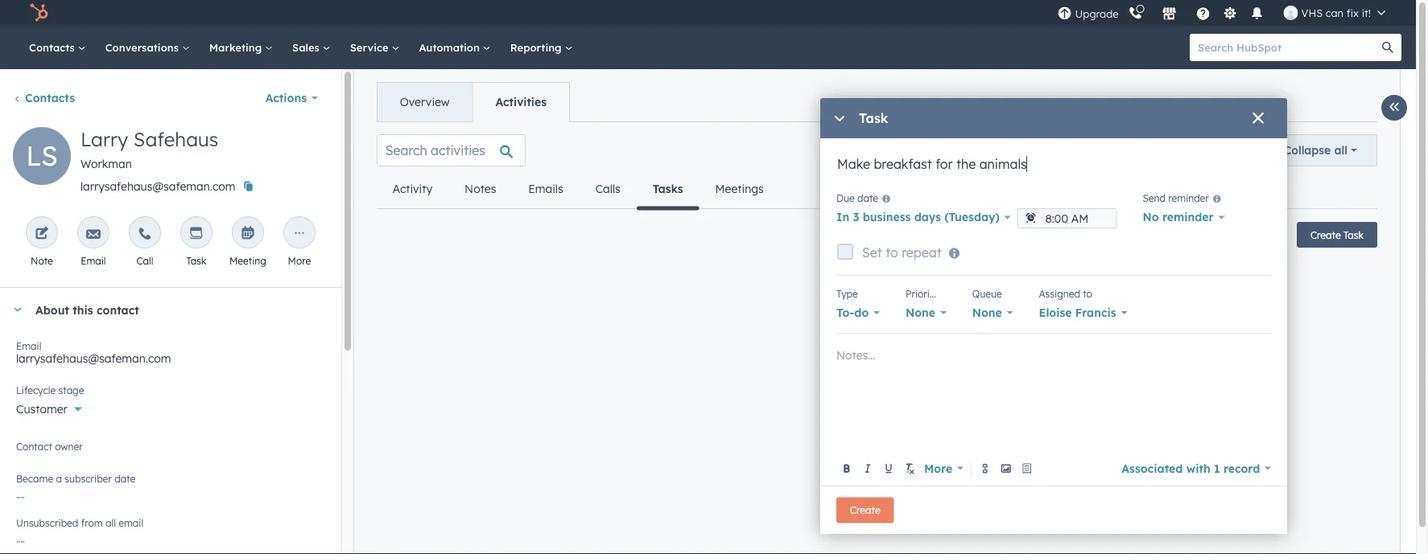 Task type: vqa. For each thing, say whether or not it's contained in the screenshot.
a
yes



Task type: describe. For each thing, give the bounding box(es) containing it.
subscriber
[[65, 473, 112, 485]]

no inside popup button
[[1143, 210, 1159, 224]]

automation
[[419, 41, 483, 54]]

to-
[[837, 306, 855, 320]]

activity
[[393, 182, 432, 196]]

more image
[[292, 227, 307, 242]]

notes button
[[449, 170, 512, 209]]

assigned to
[[1039, 288, 1093, 300]]

3
[[853, 210, 860, 224]]

all inside popup button
[[1335, 143, 1348, 157]]

eloise francis
[[1039, 306, 1117, 320]]

hubspot image
[[29, 3, 48, 23]]

1 vertical spatial date
[[114, 473, 135, 485]]

vhs can fix it!
[[1302, 6, 1371, 19]]

unsubscribed
[[16, 517, 78, 529]]

emails
[[528, 182, 563, 196]]

assigned
[[1039, 288, 1080, 300]]

tasks
[[653, 182, 683, 196]]

became
[[16, 473, 53, 485]]

activities button
[[472, 83, 569, 122]]

0 vertical spatial date
[[858, 192, 879, 204]]

more button
[[921, 458, 967, 480]]

meetings
[[716, 182, 764, 196]]

email for email larrysafehaus@safeman.com
[[16, 340, 41, 352]]

marketplaces button
[[1153, 0, 1187, 26]]

0 vertical spatial contacts
[[29, 41, 78, 54]]

upgrade
[[1075, 7, 1119, 21]]

vhs can fix it! button
[[1274, 0, 1395, 26]]

collapse all button
[[1264, 134, 1378, 167]]

task inside button
[[1344, 229, 1364, 241]]

service link
[[340, 26, 409, 69]]

conversations
[[105, 41, 182, 54]]

vhs
[[1302, 6, 1323, 19]]

call
[[136, 255, 153, 267]]

email for email
[[81, 255, 106, 267]]

safehaus
[[133, 127, 218, 151]]

conversations link
[[96, 26, 200, 69]]

can
[[1326, 6, 1344, 19]]

customer button
[[16, 394, 325, 420]]

no reminder button
[[1143, 206, 1225, 229]]

activity button
[[377, 170, 449, 209]]

in 3 business days (tuesday)
[[837, 210, 1000, 224]]

create button
[[837, 498, 894, 524]]

search button
[[1374, 34, 1402, 61]]

send reminder
[[1143, 192, 1209, 204]]

email
[[119, 517, 143, 529]]

0 vertical spatial contacts link
[[19, 26, 96, 69]]

lifecycle stage
[[16, 384, 84, 397]]

larry
[[81, 127, 128, 151]]

about this contact button
[[0, 288, 325, 332]]

notifications image
[[1250, 7, 1265, 22]]

due date
[[837, 192, 879, 204]]

business
[[863, 210, 911, 224]]

fix
[[1347, 6, 1359, 19]]

associated with 1 record
[[1122, 462, 1260, 476]]

collapse all
[[1284, 143, 1348, 157]]

actions button
[[255, 82, 328, 114]]

in 3 business days (tuesday) button
[[837, 206, 1011, 229]]

days
[[914, 210, 941, 224]]

it!
[[1362, 6, 1371, 19]]

none button for queue
[[973, 302, 1013, 325]]

with
[[1187, 462, 1211, 476]]

contact
[[97, 303, 139, 317]]

calls button
[[579, 170, 637, 209]]

workman
[[81, 157, 132, 171]]

type
[[837, 288, 858, 300]]

owner up became a subscriber date at the left bottom of the page
[[55, 441, 83, 453]]

notifications button
[[1244, 0, 1271, 26]]

Title text field
[[837, 155, 1271, 187]]

overview button
[[377, 83, 472, 122]]

note image
[[35, 227, 49, 242]]

calls
[[596, 182, 621, 196]]

caret image
[[13, 308, 23, 312]]

to for assigned
[[1083, 288, 1093, 300]]

reminder for no reminder
[[1163, 210, 1214, 224]]

Search activities search field
[[377, 134, 526, 167]]

due
[[837, 192, 855, 204]]

2 vertical spatial task
[[186, 255, 206, 267]]

0 vertical spatial larrysafehaus@safeman.com
[[81, 180, 236, 194]]

email image
[[86, 227, 101, 242]]

meetings button
[[699, 170, 780, 209]]



Task type: locate. For each thing, give the bounding box(es) containing it.
email down email image
[[81, 255, 106, 267]]

to right set
[[886, 245, 898, 261]]

0 vertical spatial more
[[288, 255, 311, 267]]

to for set
[[886, 245, 898, 261]]

contact owner no owner
[[16, 441, 83, 461]]

reporting
[[510, 41, 565, 54]]

create task
[[1311, 229, 1364, 241]]

1 horizontal spatial date
[[858, 192, 879, 204]]

service
[[350, 41, 392, 54]]

upgrade image
[[1058, 7, 1072, 21]]

1 none button from the left
[[906, 302, 947, 325]]

date right due
[[858, 192, 879, 204]]

0 vertical spatial reminder
[[1169, 192, 1209, 204]]

0 horizontal spatial all
[[105, 517, 116, 529]]

2 none button from the left
[[973, 302, 1013, 325]]

help button
[[1190, 0, 1217, 26]]

larry safehaus workman
[[81, 127, 218, 171]]

0 horizontal spatial none
[[906, 306, 936, 320]]

close dialog image
[[1252, 113, 1265, 126]]

owner
[[55, 441, 83, 453], [35, 447, 67, 461]]

reminder
[[1169, 192, 1209, 204], [1163, 210, 1214, 224]]

0 vertical spatial no
[[1143, 210, 1159, 224]]

about this contact
[[35, 303, 139, 317]]

0 horizontal spatial none button
[[906, 302, 947, 325]]

email
[[81, 255, 106, 267], [16, 340, 41, 352]]

note
[[31, 255, 53, 267]]

menu
[[1056, 0, 1397, 26]]

Unsubscribed from all email text field
[[16, 527, 325, 552]]

in
[[837, 210, 850, 224]]

create
[[1311, 229, 1341, 241], [850, 505, 881, 517]]

create inside create button
[[850, 505, 881, 517]]

record
[[1224, 462, 1260, 476]]

0 horizontal spatial email
[[16, 340, 41, 352]]

none for priority
[[906, 306, 936, 320]]

to up eloise francis popup button
[[1083, 288, 1093, 300]]

eloise francis button
[[1039, 302, 1128, 325]]

(tuesday)
[[945, 210, 1000, 224]]

eloise
[[1039, 306, 1072, 320]]

a
[[56, 473, 62, 485]]

contact
[[16, 441, 52, 453]]

1 horizontal spatial email
[[81, 255, 106, 267]]

notes
[[465, 182, 496, 196]]

0 vertical spatial navigation
[[377, 82, 570, 122]]

create inside create task button
[[1311, 229, 1341, 241]]

1 horizontal spatial all
[[1335, 143, 1348, 157]]

larrysafehaus@safeman.com
[[81, 180, 236, 194], [16, 352, 171, 366]]

actions
[[265, 91, 307, 105]]

2 navigation from the top
[[377, 170, 780, 211]]

email larrysafehaus@safeman.com
[[16, 340, 171, 366]]

navigation
[[377, 82, 570, 122], [377, 170, 780, 211]]

date right subscriber
[[114, 473, 135, 485]]

1 vertical spatial contacts
[[25, 91, 75, 105]]

owner up a
[[35, 447, 67, 461]]

Became a subscriber date text field
[[16, 482, 325, 508]]

1 vertical spatial navigation
[[377, 170, 780, 211]]

minimize dialog image
[[833, 113, 846, 126]]

1 horizontal spatial no
[[1143, 210, 1159, 224]]

1 none from the left
[[906, 306, 936, 320]]

automation link
[[409, 26, 501, 69]]

from
[[81, 517, 103, 529]]

1
[[1214, 462, 1220, 476]]

0 horizontal spatial create
[[850, 505, 881, 517]]

1 horizontal spatial more
[[924, 462, 953, 476]]

no reminder
[[1143, 210, 1214, 224]]

1 navigation from the top
[[377, 82, 570, 122]]

set to repeat
[[862, 245, 942, 261]]

Search HubSpot search field
[[1190, 34, 1387, 61]]

0 horizontal spatial to
[[886, 245, 898, 261]]

lifecycle
[[16, 384, 56, 397]]

1 horizontal spatial none
[[973, 306, 1002, 320]]

no up "became"
[[16, 447, 32, 461]]

help image
[[1196, 7, 1211, 22]]

call image
[[138, 227, 152, 242]]

none down priority
[[906, 306, 936, 320]]

0 horizontal spatial more
[[288, 255, 311, 267]]

larrysafehaus@safeman.com down larry safehaus workman
[[81, 180, 236, 194]]

marketing
[[209, 41, 265, 54]]

1 vertical spatial task
[[1344, 229, 1364, 241]]

no inside contact owner no owner
[[16, 447, 32, 461]]

1 vertical spatial no
[[16, 447, 32, 461]]

tasks button
[[637, 170, 699, 211]]

1 vertical spatial all
[[105, 517, 116, 529]]

all
[[1335, 143, 1348, 157], [105, 517, 116, 529]]

contacts
[[29, 41, 78, 54], [25, 91, 75, 105]]

0 vertical spatial all
[[1335, 143, 1348, 157]]

do
[[855, 306, 869, 320]]

overview
[[400, 95, 450, 109]]

1 vertical spatial to
[[1083, 288, 1093, 300]]

set
[[862, 245, 882, 261]]

email inside email larrysafehaus@safeman.com
[[16, 340, 41, 352]]

all right 'from'
[[105, 517, 116, 529]]

reminder for send reminder
[[1169, 192, 1209, 204]]

no owner button
[[16, 438, 325, 465]]

0 vertical spatial to
[[886, 245, 898, 261]]

activities
[[496, 95, 547, 109]]

2 none from the left
[[973, 306, 1002, 320]]

none for queue
[[973, 306, 1002, 320]]

customer
[[16, 403, 67, 417]]

1 horizontal spatial none button
[[973, 302, 1013, 325]]

1 vertical spatial create
[[850, 505, 881, 517]]

about
[[35, 303, 69, 317]]

none down queue
[[973, 306, 1002, 320]]

marketing link
[[200, 26, 283, 69]]

1 vertical spatial larrysafehaus@safeman.com
[[16, 352, 171, 366]]

meeting
[[229, 255, 266, 267]]

to
[[886, 245, 898, 261], [1083, 288, 1093, 300]]

unsubscribed from all email
[[16, 517, 143, 529]]

search image
[[1383, 42, 1394, 53]]

settings image
[[1223, 7, 1238, 21]]

to-do button
[[837, 302, 880, 325]]

email down caret image
[[16, 340, 41, 352]]

meeting image
[[241, 227, 255, 242]]

navigation containing overview
[[377, 82, 570, 122]]

repeat
[[902, 245, 942, 261]]

1 horizontal spatial task
[[859, 110, 889, 127]]

0 vertical spatial email
[[81, 255, 106, 267]]

0 horizontal spatial no
[[16, 447, 32, 461]]

1 horizontal spatial create
[[1311, 229, 1341, 241]]

reminder inside popup button
[[1163, 210, 1214, 224]]

more
[[288, 255, 311, 267], [924, 462, 953, 476]]

1 horizontal spatial to
[[1083, 288, 1093, 300]]

settings link
[[1220, 4, 1240, 21]]

0 vertical spatial create
[[1311, 229, 1341, 241]]

1 vertical spatial contacts link
[[13, 91, 75, 105]]

none button down queue
[[973, 302, 1013, 325]]

calling icon image
[[1129, 6, 1143, 21]]

contacts link
[[19, 26, 96, 69], [13, 91, 75, 105]]

task
[[859, 110, 889, 127], [1344, 229, 1364, 241], [186, 255, 206, 267]]

collapse
[[1284, 143, 1331, 157]]

create task button
[[1297, 222, 1378, 248]]

associated
[[1122, 462, 1183, 476]]

sales link
[[283, 26, 340, 69]]

none button down priority
[[906, 302, 947, 325]]

1 vertical spatial reminder
[[1163, 210, 1214, 224]]

menu containing vhs can fix it!
[[1056, 0, 1397, 26]]

marketplaces image
[[1162, 7, 1177, 22]]

task image
[[189, 227, 204, 242]]

to-do
[[837, 306, 869, 320]]

reminder down send reminder
[[1163, 210, 1214, 224]]

no
[[1143, 210, 1159, 224], [16, 447, 32, 461]]

0 vertical spatial task
[[859, 110, 889, 127]]

1 vertical spatial email
[[16, 340, 41, 352]]

this
[[73, 303, 93, 317]]

create for create
[[850, 505, 881, 517]]

none
[[906, 306, 936, 320], [973, 306, 1002, 320]]

larrysafehaus@safeman.com up stage
[[16, 352, 171, 366]]

all right collapse
[[1335, 143, 1348, 157]]

reporting link
[[501, 26, 583, 69]]

1 vertical spatial more
[[924, 462, 953, 476]]

no down "send"
[[1143, 210, 1159, 224]]

0 horizontal spatial task
[[186, 255, 206, 267]]

stage
[[58, 384, 84, 397]]

queue
[[973, 288, 1002, 300]]

send
[[1143, 192, 1166, 204]]

sales
[[292, 41, 323, 54]]

hubspot link
[[19, 3, 60, 23]]

associated with 1 record button
[[1122, 458, 1271, 480]]

2 horizontal spatial task
[[1344, 229, 1364, 241]]

more inside more popup button
[[924, 462, 953, 476]]

reminder up no reminder popup button
[[1169, 192, 1209, 204]]

HH:MM text field
[[1017, 209, 1117, 229]]

navigation containing activity
[[377, 170, 780, 211]]

became a subscriber date
[[16, 473, 135, 485]]

none button for priority
[[906, 302, 947, 325]]

create for create task
[[1311, 229, 1341, 241]]

0 horizontal spatial date
[[114, 473, 135, 485]]

eloise francis image
[[1284, 6, 1298, 20]]



